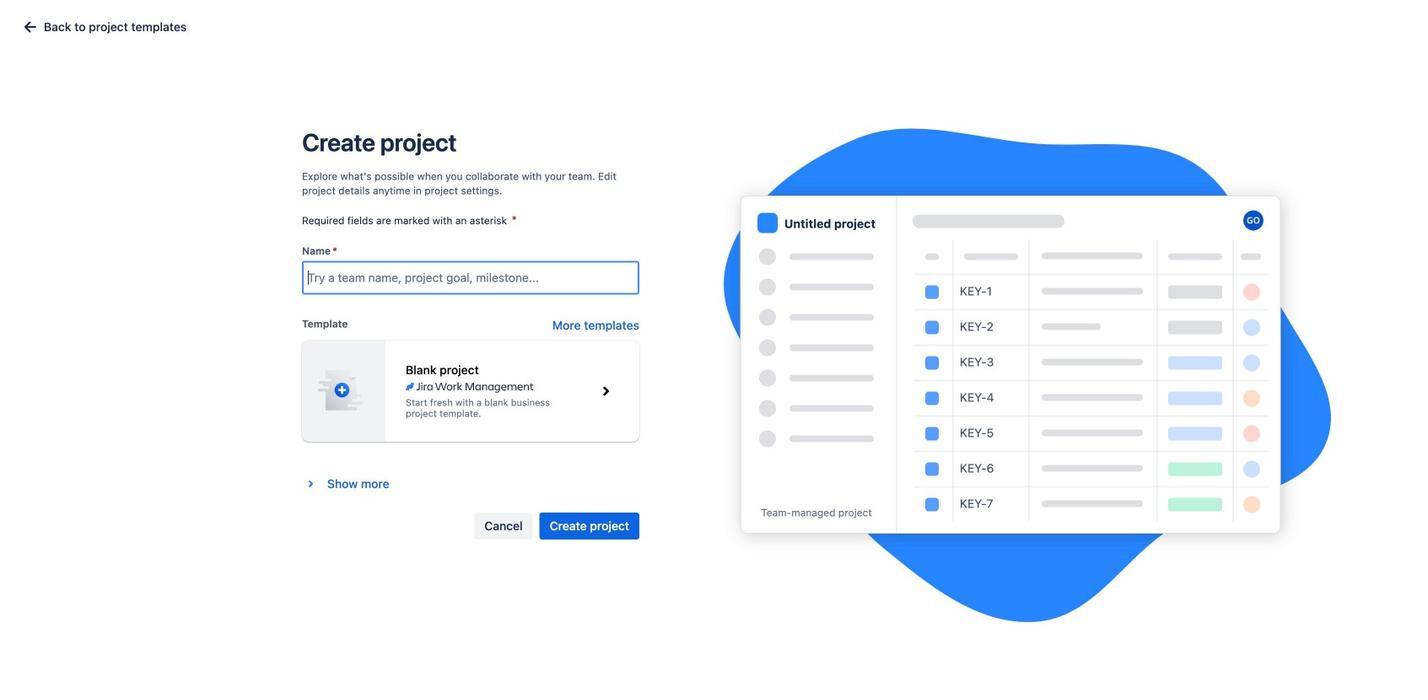Task type: describe. For each thing, give the bounding box(es) containing it.
open image
[[379, 121, 399, 142]]

Try a team name, project goal, milestone... field
[[303, 263, 639, 293]]

templates image
[[20, 17, 40, 37]]

Search field
[[1097, 10, 1266, 37]]

primary element
[[10, 0, 975, 47]]



Task type: locate. For each thing, give the bounding box(es) containing it.
illustration showing preview of jira project interface after the project creation is done image
[[724, 129, 1331, 623]]

banner
[[0, 0, 1417, 47]]

clear image
[[315, 125, 328, 138]]

jira software image
[[44, 13, 157, 33], [44, 13, 157, 33]]

change template image
[[592, 378, 619, 405]]

list item
[[177, 0, 253, 47]]

clear image
[[362, 125, 375, 138]]

jira work management image
[[406, 381, 534, 394], [406, 381, 534, 394]]



Task type: vqa. For each thing, say whether or not it's contained in the screenshot.
Templates Image
yes



